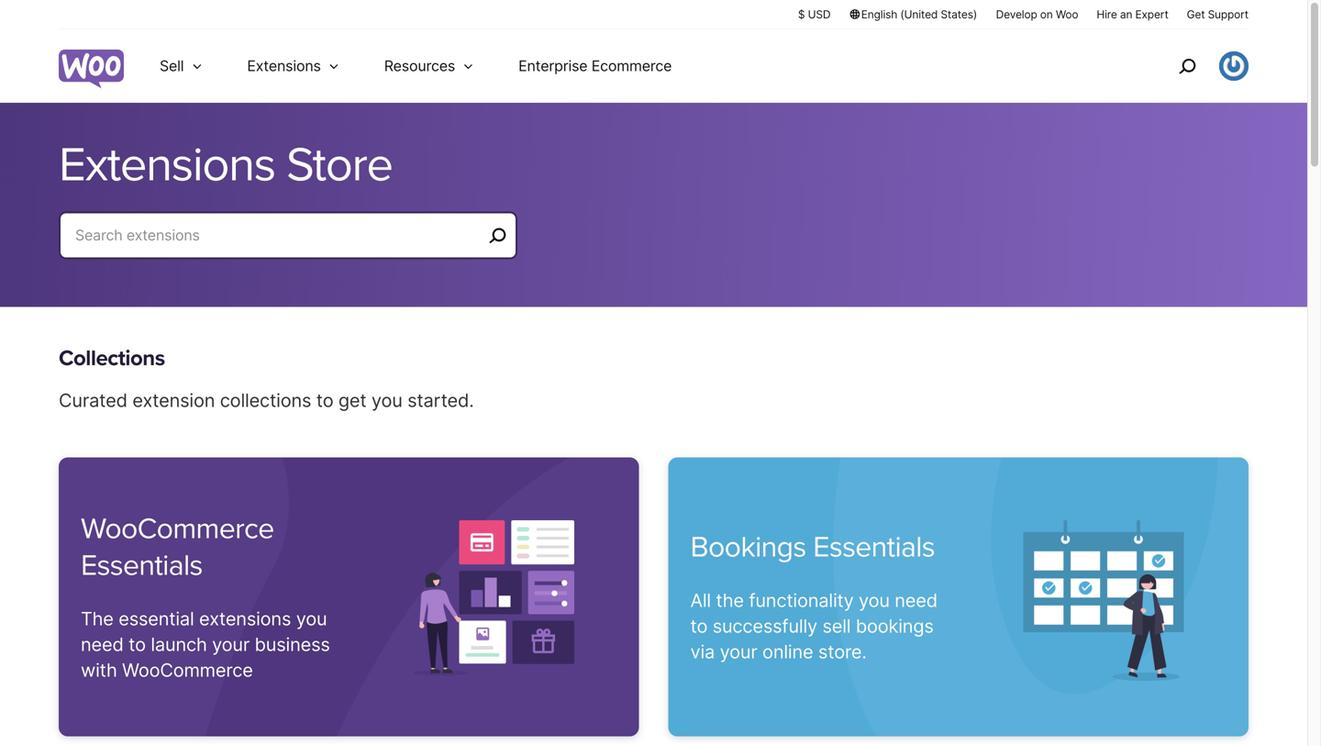 Task type: describe. For each thing, give the bounding box(es) containing it.
english
[[861, 8, 898, 21]]

woocommerce inside the essential extensions you need to launch your business with woocommerce
[[122, 659, 253, 681]]

curated extension collections to get you started.
[[59, 389, 474, 412]]

expert
[[1136, 8, 1169, 21]]

sell
[[823, 615, 851, 637]]

your inside all the functionality you need to successfully sell bookings via your online store.
[[720, 641, 758, 663]]

service navigation menu element
[[1140, 36, 1249, 96]]

hire
[[1097, 8, 1117, 21]]

extensions
[[199, 607, 291, 630]]

(united
[[901, 8, 938, 21]]

your inside the essential extensions you need to launch your business with woocommerce
[[212, 633, 250, 656]]

the
[[716, 589, 744, 612]]

usd
[[808, 8, 831, 21]]

functionality
[[749, 589, 854, 612]]

$ usd button
[[798, 6, 831, 22]]

resources button
[[362, 29, 497, 103]]

get
[[1187, 8, 1205, 21]]

store.
[[819, 641, 867, 663]]

0 vertical spatial woocommerce
[[81, 511, 274, 546]]

ecommerce
[[592, 57, 672, 75]]

woo
[[1056, 8, 1079, 21]]

hire an expert link
[[1097, 6, 1169, 22]]

essentials for woocommerce essentials
[[81, 548, 203, 583]]

sell button
[[138, 29, 225, 103]]

you for bookings essentials
[[859, 589, 890, 612]]

1 horizontal spatial you
[[372, 389, 403, 412]]

an
[[1120, 8, 1133, 21]]

extensions store link
[[59, 136, 1249, 194]]

extensions for extensions
[[247, 57, 321, 75]]

launch
[[151, 633, 207, 656]]

bookings essentials
[[691, 529, 935, 565]]

open account menu image
[[1220, 51, 1249, 81]]

you for woocommerce essentials
[[296, 607, 327, 630]]

enterprise ecommerce
[[519, 57, 672, 75]]

collections
[[220, 389, 311, 412]]

english (united states)
[[861, 8, 977, 21]]

get support link
[[1187, 6, 1249, 22]]

enterprise ecommerce link
[[497, 29, 694, 103]]

english (united states) button
[[849, 6, 978, 22]]

search image
[[1173, 51, 1202, 81]]

resources
[[384, 57, 455, 75]]

all
[[691, 589, 711, 612]]



Task type: vqa. For each thing, say whether or not it's contained in the screenshot.
store
yes



Task type: locate. For each thing, give the bounding box(es) containing it.
to down the essential
[[129, 633, 146, 656]]

your right via
[[720, 641, 758, 663]]

collections
[[59, 345, 165, 372]]

develop on woo link
[[996, 6, 1079, 22]]

extensions inside button
[[247, 57, 321, 75]]

0 horizontal spatial to
[[129, 633, 146, 656]]

enterprise
[[519, 57, 588, 75]]

0 horizontal spatial you
[[296, 607, 327, 630]]

you inside the essential extensions you need to launch your business with woocommerce
[[296, 607, 327, 630]]

1 vertical spatial extensions
[[59, 136, 275, 194]]

Search extensions search field
[[75, 223, 483, 248]]

need up the bookings in the bottom right of the page
[[895, 589, 938, 612]]

get support
[[1187, 8, 1249, 21]]

your down extensions
[[212, 633, 250, 656]]

on
[[1041, 8, 1053, 21]]

via
[[691, 641, 715, 663]]

0 horizontal spatial essentials
[[81, 548, 203, 583]]

bookings
[[856, 615, 934, 637]]

extensions store
[[59, 136, 393, 194]]

woocommerce
[[81, 511, 274, 546], [122, 659, 253, 681]]

to inside the essential extensions you need to launch your business with woocommerce
[[129, 633, 146, 656]]

you up business
[[296, 607, 327, 630]]

hire an expert
[[1097, 8, 1169, 21]]

need
[[895, 589, 938, 612], [81, 633, 124, 656]]

$ usd
[[798, 8, 831, 21]]

successfully
[[713, 615, 818, 637]]

essentials up the bookings in the bottom right of the page
[[813, 529, 935, 565]]

develop
[[996, 8, 1038, 21]]

curated
[[59, 389, 127, 412]]

online
[[763, 641, 814, 663]]

2 horizontal spatial you
[[859, 589, 890, 612]]

$
[[798, 8, 805, 21]]

essentials inside woocommerce essentials
[[81, 548, 203, 583]]

1 horizontal spatial essentials
[[813, 529, 935, 565]]

bookings
[[691, 529, 806, 565]]

1 vertical spatial woocommerce
[[122, 659, 253, 681]]

you up the bookings in the bottom right of the page
[[859, 589, 890, 612]]

need for bookings essentials
[[895, 589, 938, 612]]

0 vertical spatial extensions
[[247, 57, 321, 75]]

the essential extensions you need to launch your business with woocommerce
[[81, 607, 330, 681]]

sell
[[160, 57, 184, 75]]

woocommerce essentials
[[81, 511, 274, 583]]

essential
[[119, 607, 194, 630]]

develop on woo
[[996, 8, 1079, 21]]

0 vertical spatial need
[[895, 589, 938, 612]]

1 vertical spatial need
[[81, 633, 124, 656]]

support
[[1208, 8, 1249, 21]]

essentials up the essential
[[81, 548, 203, 583]]

store
[[286, 136, 393, 194]]

to
[[316, 389, 334, 412], [691, 615, 708, 637], [129, 633, 146, 656]]

your
[[212, 633, 250, 656], [720, 641, 758, 663]]

0 horizontal spatial need
[[81, 633, 124, 656]]

essentials
[[813, 529, 935, 565], [81, 548, 203, 583]]

2 horizontal spatial to
[[691, 615, 708, 637]]

1 horizontal spatial your
[[720, 641, 758, 663]]

need up the with
[[81, 633, 124, 656]]

extensions for extensions store
[[59, 136, 275, 194]]

extensions
[[247, 57, 321, 75], [59, 136, 275, 194]]

to inside all the functionality you need to successfully sell bookings via your online store.
[[691, 615, 708, 637]]

states)
[[941, 8, 977, 21]]

to down all
[[691, 615, 708, 637]]

business
[[255, 633, 330, 656]]

to for woocommerce essentials
[[129, 633, 146, 656]]

extension
[[132, 389, 215, 412]]

need inside the essential extensions you need to launch your business with woocommerce
[[81, 633, 124, 656]]

to left get
[[316, 389, 334, 412]]

0 horizontal spatial your
[[212, 633, 250, 656]]

None search field
[[59, 211, 518, 281]]

essentials for bookings essentials
[[813, 529, 935, 565]]

1 horizontal spatial to
[[316, 389, 334, 412]]

need for woocommerce essentials
[[81, 633, 124, 656]]

the
[[81, 607, 114, 630]]

you inside all the functionality you need to successfully sell bookings via your online store.
[[859, 589, 890, 612]]

need inside all the functionality you need to successfully sell bookings via your online store.
[[895, 589, 938, 612]]

started.
[[408, 389, 474, 412]]

1 horizontal spatial need
[[895, 589, 938, 612]]

you
[[372, 389, 403, 412], [859, 589, 890, 612], [296, 607, 327, 630]]

get
[[339, 389, 367, 412]]

extensions button
[[225, 29, 362, 103]]

with
[[81, 659, 117, 681]]

to for bookings essentials
[[691, 615, 708, 637]]

you right get
[[372, 389, 403, 412]]

all the functionality you need to successfully sell bookings via your online store.
[[691, 589, 938, 663]]



